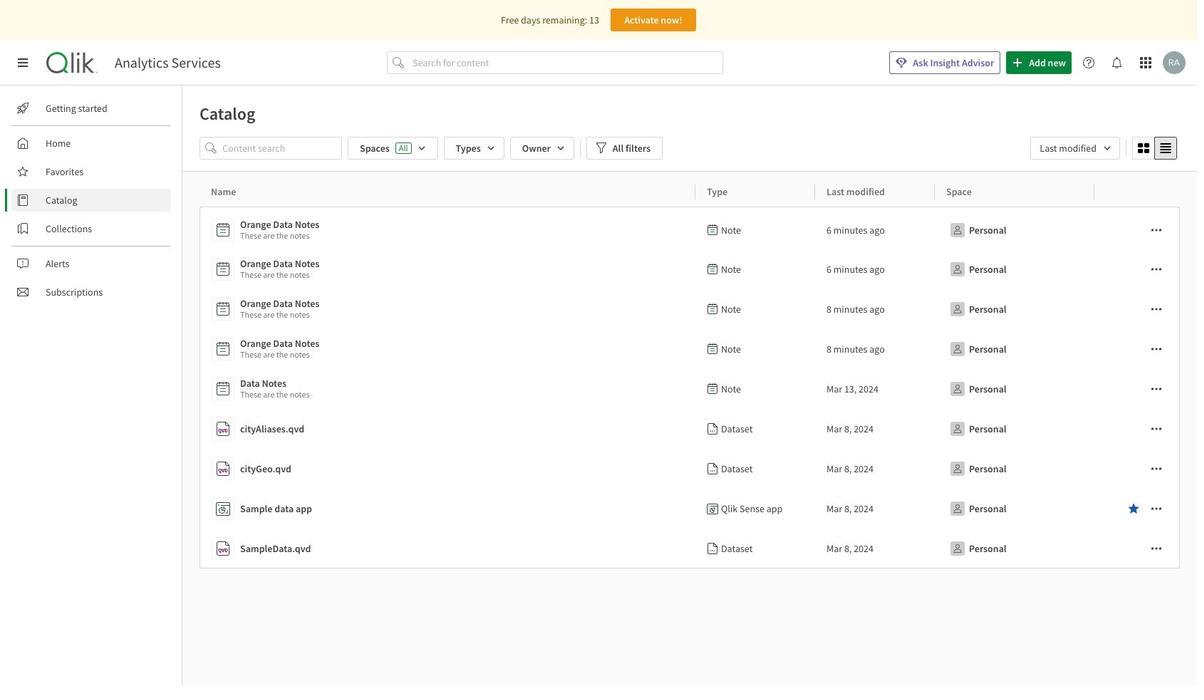 Task type: locate. For each thing, give the bounding box(es) containing it.
2 more actions image from the top
[[1151, 264, 1162, 275]]

list view image
[[1160, 143, 1172, 154]]

4 more actions image from the top
[[1151, 463, 1162, 475]]

none field inside filters region
[[1031, 137, 1120, 160]]

more actions image
[[1151, 224, 1162, 236], [1151, 264, 1162, 275], [1151, 343, 1162, 355], [1151, 503, 1162, 515], [1151, 543, 1162, 554]]

5 more actions image from the top
[[1151, 543, 1162, 554]]

None field
[[1031, 137, 1120, 160]]

analytics services element
[[115, 54, 221, 71]]

tile view image
[[1138, 143, 1149, 154]]

switch view group
[[1132, 137, 1177, 160]]

ruby anderson image
[[1163, 51, 1186, 74]]

cell
[[696, 207, 815, 249], [815, 207, 935, 249], [935, 207, 1095, 249], [1095, 207, 1180, 249], [696, 249, 815, 289], [815, 249, 935, 289], [935, 249, 1095, 289], [1095, 249, 1180, 289], [696, 289, 815, 329], [815, 289, 935, 329], [935, 289, 1095, 329], [1095, 289, 1180, 329], [696, 329, 815, 369], [815, 329, 935, 369], [935, 329, 1095, 369], [1095, 329, 1180, 369], [696, 369, 815, 409], [815, 369, 935, 409], [935, 369, 1095, 409], [1095, 369, 1180, 409], [696, 409, 815, 449], [815, 409, 935, 449], [935, 409, 1095, 449], [1095, 409, 1180, 449], [696, 449, 815, 489], [815, 449, 935, 489], [935, 449, 1095, 489], [1095, 449, 1180, 489], [696, 489, 815, 529], [815, 489, 935, 529], [935, 489, 1095, 529], [1095, 489, 1180, 529], [696, 529, 815, 569], [815, 529, 935, 569], [935, 529, 1095, 569], [1095, 529, 1180, 569]]

filters region
[[182, 134, 1197, 171]]

more actions image
[[1151, 304, 1162, 315], [1151, 383, 1162, 395], [1151, 423, 1162, 435], [1151, 463, 1162, 475]]



Task type: describe. For each thing, give the bounding box(es) containing it.
1 more actions image from the top
[[1151, 304, 1162, 315]]

Content search text field
[[222, 137, 342, 160]]

3 more actions image from the top
[[1151, 343, 1162, 355]]

close sidebar menu image
[[17, 57, 29, 68]]

navigation pane element
[[0, 91, 182, 309]]

remove from favorites image
[[1128, 503, 1139, 515]]

2 more actions image from the top
[[1151, 383, 1162, 395]]

1 more actions image from the top
[[1151, 224, 1162, 236]]

Search for content text field
[[410, 51, 723, 74]]

3 more actions image from the top
[[1151, 423, 1162, 435]]

4 more actions image from the top
[[1151, 503, 1162, 515]]



Task type: vqa. For each thing, say whether or not it's contained in the screenshot.
notifications when using qlik sense in a browser 'element'
no



